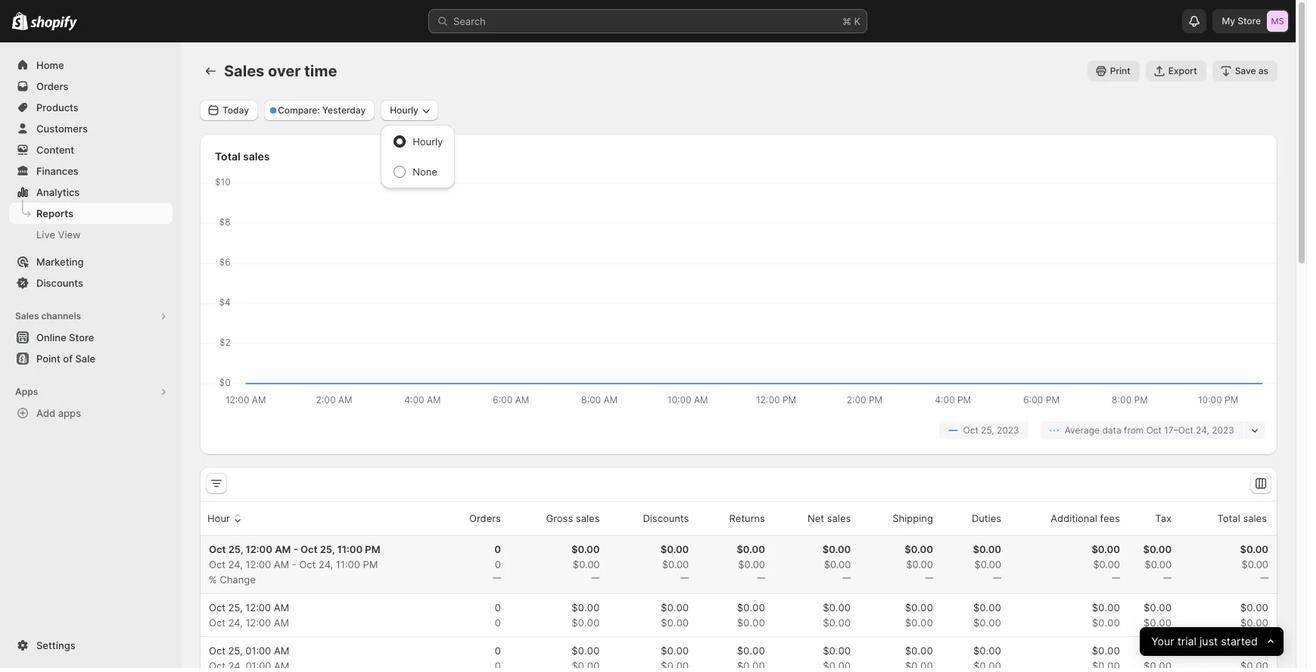 Task type: vqa. For each thing, say whether or not it's contained in the screenshot.


Task type: locate. For each thing, give the bounding box(es) containing it.
sales for sales over time
[[224, 62, 264, 80]]

12:00
[[246, 544, 273, 556], [246, 559, 271, 571], [245, 602, 271, 614], [246, 617, 271, 629]]

view
[[58, 229, 81, 241]]

25, for oct 25, 12:00 am oct 24, 12:00 am
[[228, 602, 243, 614]]

of
[[63, 353, 73, 365]]

0 horizontal spatial 2023
[[997, 425, 1020, 436]]

3 $0.00 $0.00 from the left
[[737, 602, 765, 629]]

1 horizontal spatial orders
[[469, 513, 501, 525]]

store right my
[[1238, 15, 1261, 26]]

0 horizontal spatial store
[[69, 332, 94, 344]]

0 vertical spatial hourly
[[390, 104, 419, 116]]

shopify image
[[12, 12, 28, 30]]

total inside button
[[1218, 513, 1241, 525]]

1 vertical spatial 11:00
[[336, 559, 360, 571]]

total down the today dropdown button
[[215, 150, 240, 163]]

analytics
[[36, 186, 80, 198]]

sales inside 'sales channels' button
[[15, 310, 39, 322]]

discounts button
[[626, 504, 691, 533]]

gross
[[546, 513, 573, 525]]

oct 25, 12:00 am oct 24, 12:00 am
[[209, 602, 289, 629]]

0 vertical spatial total sales
[[215, 150, 270, 163]]

0 vertical spatial sales
[[224, 62, 264, 80]]

my store image
[[1267, 11, 1289, 32]]

shipping button
[[875, 504, 936, 533]]

5 0 from the top
[[495, 645, 501, 657]]

2023
[[997, 425, 1020, 436], [1212, 425, 1235, 436]]

content link
[[9, 139, 173, 161]]

gross sales button
[[529, 504, 602, 533]]

2 horizontal spatial no change image
[[1261, 572, 1269, 584]]

store for online store
[[69, 332, 94, 344]]

discounts
[[36, 277, 83, 289], [643, 513, 689, 525]]

total sales inside button
[[1218, 513, 1267, 525]]

no change image down 'net sales'
[[843, 572, 851, 584]]

3 no change image from the left
[[1261, 572, 1269, 584]]

store up sale
[[69, 332, 94, 344]]

started
[[1221, 635, 1258, 648]]

no change image down "gross sales"
[[592, 572, 600, 584]]

0 vertical spatial pm
[[365, 544, 380, 556]]

0 vertical spatial orders
[[36, 80, 68, 92]]

0 horizontal spatial total sales
[[215, 150, 270, 163]]

4 $0.00 $0.00 from the left
[[823, 602, 851, 629]]

point
[[36, 353, 60, 365]]

1 horizontal spatial store
[[1238, 15, 1261, 26]]

1 vertical spatial total sales
[[1218, 513, 1267, 525]]

0 horizontal spatial orders
[[36, 80, 68, 92]]

orders button
[[452, 504, 503, 533]]

duties
[[972, 513, 1002, 525]]

am
[[275, 544, 291, 556], [274, 559, 289, 571], [274, 602, 289, 614], [274, 617, 289, 629], [274, 645, 289, 657]]

%
[[209, 574, 217, 586]]

$0.00
[[572, 544, 600, 556], [661, 544, 689, 556], [737, 544, 765, 556], [823, 544, 851, 556], [905, 544, 933, 556], [973, 544, 1002, 556], [1092, 544, 1120, 556], [1144, 544, 1172, 556], [1240, 544, 1269, 556], [573, 559, 600, 571], [662, 559, 689, 571], [738, 559, 765, 571], [824, 559, 851, 571], [906, 559, 933, 571], [975, 559, 1002, 571], [1093, 559, 1120, 571], [1145, 559, 1172, 571], [1242, 559, 1269, 571], [572, 602, 600, 614], [661, 602, 689, 614], [737, 602, 765, 614], [823, 602, 851, 614], [905, 602, 933, 614], [974, 602, 1002, 614], [1092, 602, 1120, 614], [1144, 602, 1172, 614], [1241, 602, 1269, 614], [572, 617, 600, 629], [661, 617, 689, 629], [737, 617, 765, 629], [823, 617, 851, 629], [905, 617, 933, 629], [974, 617, 1002, 629], [1092, 617, 1120, 629], [1144, 617, 1172, 629], [1241, 617, 1269, 629], [572, 645, 600, 657], [661, 645, 689, 657], [737, 645, 765, 657], [823, 645, 851, 657], [905, 645, 933, 657], [974, 645, 1002, 657], [1092, 645, 1120, 657], [1144, 645, 1172, 657], [1241, 645, 1269, 657]]

4 no change image from the left
[[757, 572, 765, 584]]

total
[[215, 150, 240, 163], [1218, 513, 1241, 525]]

returns button
[[712, 504, 768, 533]]

total sales
[[215, 150, 270, 163], [1218, 513, 1267, 525]]

1 vertical spatial total
[[1218, 513, 1241, 525]]

hourly right yesterday
[[390, 104, 419, 116]]

sales
[[224, 62, 264, 80], [15, 310, 39, 322]]

1 vertical spatial hourly
[[413, 136, 443, 148]]

orders down the home
[[36, 80, 68, 92]]

over
[[268, 62, 301, 80]]

1 2023 from the left
[[997, 425, 1020, 436]]

discounts left returns button
[[643, 513, 689, 525]]

0 vertical spatial store
[[1238, 15, 1261, 26]]

net
[[808, 513, 825, 525]]

home link
[[9, 55, 173, 76]]

no change image
[[925, 572, 933, 584], [1112, 572, 1120, 584], [1261, 572, 1269, 584]]

0 horizontal spatial total
[[215, 150, 240, 163]]

25, inside "oct 25, 12:00 am oct 24, 12:00 am"
[[228, 602, 243, 614]]

live
[[36, 229, 55, 241]]

duties button
[[955, 504, 1004, 533]]

1 vertical spatial discounts
[[643, 513, 689, 525]]

apps button
[[9, 382, 173, 403]]

7 $0.00 $0.00 from the left
[[1092, 602, 1120, 629]]

1 horizontal spatial total sales
[[1218, 513, 1267, 525]]

store inside button
[[69, 332, 94, 344]]

no change image down fees
[[1112, 572, 1120, 584]]

finances
[[36, 165, 79, 177]]

save as button
[[1213, 61, 1278, 82]]

0 horizontal spatial sales
[[15, 310, 39, 322]]

hourly up none
[[413, 136, 443, 148]]

sales up online
[[15, 310, 39, 322]]

pm
[[365, 544, 380, 556], [363, 559, 378, 571]]

-
[[293, 544, 298, 556], [292, 559, 297, 571]]

save as
[[1235, 65, 1269, 76]]

11:00
[[337, 544, 363, 556], [336, 559, 360, 571]]

hourly
[[390, 104, 419, 116], [413, 136, 443, 148]]

2023 left average at bottom right
[[997, 425, 1020, 436]]

1 0 from the top
[[495, 544, 501, 556]]

1 horizontal spatial sales
[[224, 62, 264, 80]]

today button
[[200, 100, 258, 121]]

1 vertical spatial sales
[[15, 310, 39, 322]]

sales channels button
[[9, 306, 173, 327]]

2023 right 17–oct
[[1212, 425, 1235, 436]]

1 vertical spatial store
[[69, 332, 94, 344]]

no change image down shipping
[[925, 572, 933, 584]]

no change image down 'returns'
[[757, 572, 765, 584]]

sales up the today
[[224, 62, 264, 80]]

sales
[[243, 150, 270, 163], [576, 513, 600, 525], [827, 513, 851, 525], [1243, 513, 1267, 525]]

1 $0.00 $0.00 from the left
[[572, 602, 600, 629]]

export
[[1169, 65, 1197, 76]]

orders left gross
[[469, 513, 501, 525]]

no change image down total sales button
[[1261, 572, 1269, 584]]

am for oct 25, 12:00 am oct 24, 12:00 am
[[274, 602, 289, 614]]

no change image down tax
[[1164, 572, 1172, 584]]

$0.00 $0.00
[[572, 602, 600, 629], [661, 602, 689, 629], [737, 602, 765, 629], [823, 602, 851, 629], [905, 602, 933, 629], [974, 602, 1002, 629], [1092, 602, 1120, 629], [1144, 602, 1172, 629], [1241, 602, 1269, 629]]

1 horizontal spatial no change image
[[1112, 572, 1120, 584]]

print button
[[1088, 61, 1140, 82]]

from
[[1124, 425, 1144, 436]]

1 horizontal spatial total
[[1218, 513, 1241, 525]]

point of sale button
[[0, 348, 182, 369]]

total right tax
[[1218, 513, 1241, 525]]

shopify image
[[30, 16, 77, 31]]

1 12:00 from the top
[[246, 544, 273, 556]]

1 vertical spatial pm
[[363, 559, 378, 571]]

no change image up 0 0
[[493, 572, 501, 584]]

as
[[1259, 65, 1269, 76]]

4 12:00 from the top
[[246, 617, 271, 629]]

9 $0.00 $0.00 from the left
[[1241, 602, 1269, 629]]

content
[[36, 144, 74, 156]]

0 horizontal spatial discounts
[[36, 277, 83, 289]]

2 2023 from the left
[[1212, 425, 1235, 436]]

online
[[36, 332, 66, 344]]

orders inside button
[[469, 513, 501, 525]]

analytics link
[[9, 182, 173, 203]]

no change image down 'discounts' button
[[681, 572, 689, 584]]

oct 25, 2023
[[963, 425, 1020, 436]]

no change image
[[493, 572, 501, 584], [592, 572, 600, 584], [681, 572, 689, 584], [757, 572, 765, 584], [843, 572, 851, 584], [993, 572, 1002, 584], [1164, 572, 1172, 584]]

1 vertical spatial orders
[[469, 513, 501, 525]]

discounts down the marketing
[[36, 277, 83, 289]]

k
[[854, 15, 861, 27]]

no change image down duties
[[993, 572, 1002, 584]]

0 horizontal spatial no change image
[[925, 572, 933, 584]]

1 horizontal spatial 2023
[[1212, 425, 1235, 436]]

my store
[[1222, 15, 1261, 26]]

1 horizontal spatial discounts
[[643, 513, 689, 525]]

3 no change image from the left
[[681, 572, 689, 584]]

oct
[[963, 425, 979, 436], [1147, 425, 1162, 436], [209, 544, 226, 556], [301, 544, 318, 556], [209, 559, 226, 571], [299, 559, 316, 571], [209, 602, 226, 614], [209, 617, 226, 629], [209, 645, 226, 657]]

products link
[[9, 97, 173, 118]]



Task type: describe. For each thing, give the bounding box(es) containing it.
compare: yesterday
[[278, 104, 366, 116]]

sales over time
[[224, 62, 337, 80]]

17–oct
[[1165, 425, 1194, 436]]

1 no change image from the left
[[925, 572, 933, 584]]

0 0
[[495, 602, 501, 629]]

additional fees button
[[1034, 504, 1123, 533]]

oct 25, 12:00 am - oct 25, 11:00 pm oct 24, 12:00 am - oct 24, 11:00 pm % change
[[209, 544, 380, 586]]

channels
[[41, 310, 81, 322]]

am for oct 25, 01:00 am
[[274, 645, 289, 657]]

just
[[1200, 635, 1218, 648]]

discounts link
[[9, 273, 173, 294]]

products
[[36, 101, 79, 114]]

compare: yesterday button
[[264, 100, 375, 121]]

time
[[304, 62, 337, 80]]

live view
[[36, 229, 81, 241]]

hour
[[207, 513, 230, 525]]

5 $0.00 $0.00 from the left
[[905, 602, 933, 629]]

gross sales
[[546, 513, 600, 525]]

25, for oct 25, 01:00 am
[[228, 645, 243, 657]]

total sales button
[[1200, 504, 1270, 533]]

average
[[1065, 425, 1100, 436]]

shipping
[[893, 513, 933, 525]]

net sales button
[[790, 504, 853, 533]]

yesterday
[[322, 104, 366, 116]]

0 vertical spatial total
[[215, 150, 240, 163]]

hourly inside hourly "dropdown button"
[[390, 104, 419, 116]]

apps
[[15, 386, 38, 397]]

sales channels
[[15, 310, 81, 322]]

your trial just started button
[[1140, 628, 1284, 656]]

reports
[[36, 207, 73, 220]]

1 vertical spatial -
[[292, 559, 297, 571]]

oct 25, 01:00 am
[[209, 645, 289, 657]]

25, for oct 25, 2023
[[981, 425, 995, 436]]

compare:
[[278, 104, 320, 116]]

6 $0.00 $0.00 from the left
[[974, 602, 1002, 629]]

customers
[[36, 123, 88, 135]]

none
[[413, 166, 438, 178]]

reports link
[[9, 203, 173, 224]]

discounts inside button
[[643, 513, 689, 525]]

24, inside "oct 25, 12:00 am oct 24, 12:00 am"
[[228, 617, 243, 629]]

2 0 from the top
[[495, 559, 501, 571]]

add
[[36, 407, 55, 419]]

2 no change image from the left
[[592, 572, 600, 584]]

7 no change image from the left
[[1164, 572, 1172, 584]]

sales inside button
[[827, 513, 851, 525]]

settings link
[[9, 635, 173, 656]]

25, for oct 25, 12:00 am - oct 25, 11:00 pm oct 24, 12:00 am - oct 24, 11:00 pm % change
[[228, 544, 243, 556]]

data
[[1103, 425, 1122, 436]]

print
[[1110, 65, 1131, 76]]

4 0 from the top
[[495, 617, 501, 629]]

⌘
[[843, 15, 852, 27]]

8 $0.00 $0.00 from the left
[[1144, 602, 1172, 629]]

orders link
[[9, 76, 173, 97]]

marketing link
[[9, 251, 173, 273]]

0 vertical spatial 11:00
[[337, 544, 363, 556]]

save
[[1235, 65, 1256, 76]]

5 no change image from the left
[[843, 572, 851, 584]]

additional fees
[[1051, 513, 1120, 525]]

average data from oct 17–oct 24, 2023
[[1065, 425, 1235, 436]]

tax
[[1156, 513, 1172, 525]]

2 $0.00 $0.00 from the left
[[661, 602, 689, 629]]

change
[[220, 574, 256, 586]]

0 vertical spatial -
[[293, 544, 298, 556]]

my
[[1222, 15, 1236, 26]]

online store link
[[9, 327, 173, 348]]

0 vertical spatial discounts
[[36, 277, 83, 289]]

fees
[[1100, 513, 1120, 525]]

3 12:00 from the top
[[245, 602, 271, 614]]

store for my store
[[1238, 15, 1261, 26]]

tax button
[[1138, 504, 1174, 533]]

additional
[[1051, 513, 1098, 525]]

export button
[[1146, 61, 1207, 82]]

hourly button
[[381, 100, 438, 121]]

settings
[[36, 640, 75, 652]]

trial
[[1178, 635, 1197, 648]]

net sales
[[808, 513, 851, 525]]

1 no change image from the left
[[493, 572, 501, 584]]

apps
[[58, 407, 81, 419]]

marketing
[[36, 256, 84, 268]]

hour button
[[205, 504, 247, 533]]

returns
[[730, 513, 765, 525]]

search
[[453, 15, 486, 27]]

am for oct 25, 12:00 am - oct 25, 11:00 pm oct 24, 12:00 am - oct 24, 11:00 pm % change
[[275, 544, 291, 556]]

point of sale link
[[9, 348, 173, 369]]

2 12:00 from the top
[[246, 559, 271, 571]]

6 no change image from the left
[[993, 572, 1002, 584]]

2 no change image from the left
[[1112, 572, 1120, 584]]

online store button
[[0, 327, 182, 348]]

point of sale
[[36, 353, 95, 365]]

add apps
[[36, 407, 81, 419]]

online store
[[36, 332, 94, 344]]

add apps button
[[9, 403, 173, 424]]

finances link
[[9, 161, 173, 182]]

today
[[223, 104, 249, 116]]

sales for sales channels
[[15, 310, 39, 322]]

live view link
[[9, 224, 173, 245]]

home
[[36, 59, 64, 71]]

01:00
[[245, 645, 271, 657]]

3 0 from the top
[[495, 602, 501, 614]]

sale
[[75, 353, 95, 365]]



